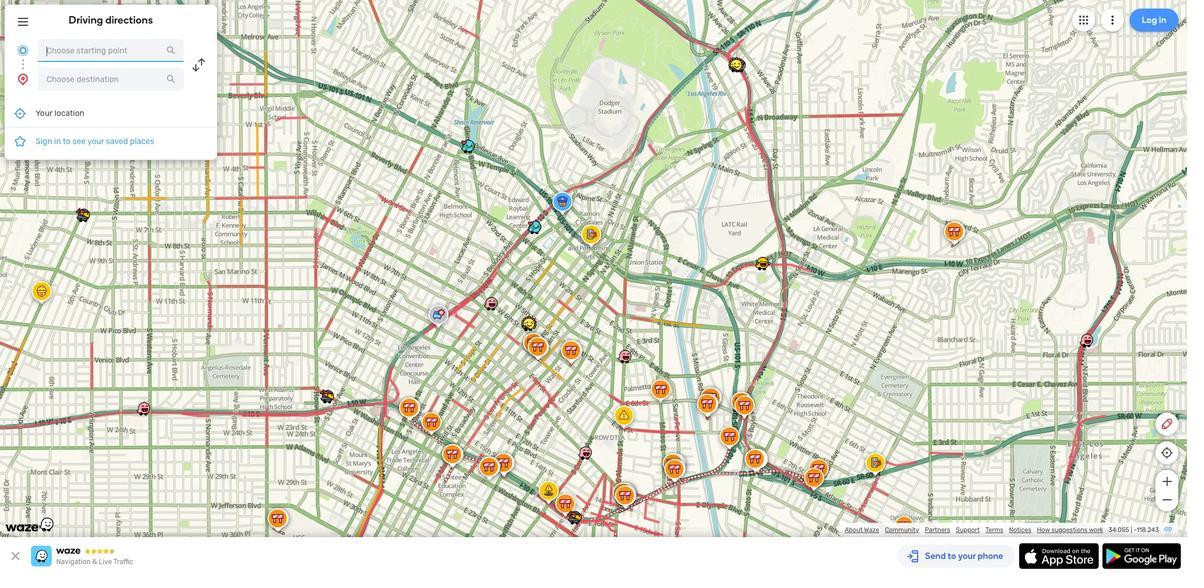 Task type: vqa. For each thing, say whether or not it's contained in the screenshot.
0.3
no



Task type: describe. For each thing, give the bounding box(es) containing it.
about waze link
[[845, 527, 879, 534]]

driving directions
[[69, 14, 153, 26]]

about waze community partners support terms notices how suggestions work 34.055 | -118.243
[[845, 527, 1159, 534]]

community link
[[885, 527, 919, 534]]

live
[[99, 558, 112, 566]]

link image
[[1164, 525, 1173, 534]]

x image
[[9, 550, 22, 563]]

waze
[[864, 527, 879, 534]]

Choose starting point text field
[[38, 39, 184, 62]]

community
[[885, 527, 919, 534]]

recenter image
[[13, 107, 27, 120]]

how
[[1037, 527, 1050, 534]]

support
[[956, 527, 980, 534]]

118.243
[[1137, 527, 1159, 534]]

traffic
[[113, 558, 133, 566]]

partners link
[[925, 527, 950, 534]]

star image
[[13, 134, 27, 148]]

terms
[[986, 527, 1003, 534]]

how suggestions work link
[[1037, 527, 1103, 534]]

34.055
[[1109, 527, 1129, 534]]

work
[[1089, 527, 1103, 534]]



Task type: locate. For each thing, give the bounding box(es) containing it.
current location image
[[16, 44, 30, 57]]

suggestions
[[1052, 527, 1088, 534]]

zoom out image
[[1160, 493, 1174, 507]]

zoom in image
[[1160, 475, 1174, 489]]

location image
[[16, 72, 30, 86]]

about
[[845, 527, 863, 534]]

notices link
[[1009, 527, 1031, 534]]

partners
[[925, 527, 950, 534]]

navigation & live traffic
[[56, 558, 133, 566]]

pencil image
[[1160, 418, 1174, 431]]

support link
[[956, 527, 980, 534]]

driving
[[69, 14, 103, 26]]

navigation
[[56, 558, 91, 566]]

directions
[[105, 14, 153, 26]]

|
[[1131, 527, 1132, 534]]

list box
[[5, 100, 217, 160]]

terms link
[[986, 527, 1003, 534]]

&
[[92, 558, 97, 566]]

Choose destination text field
[[38, 68, 184, 91]]

notices
[[1009, 527, 1031, 534]]

-
[[1134, 527, 1137, 534]]



